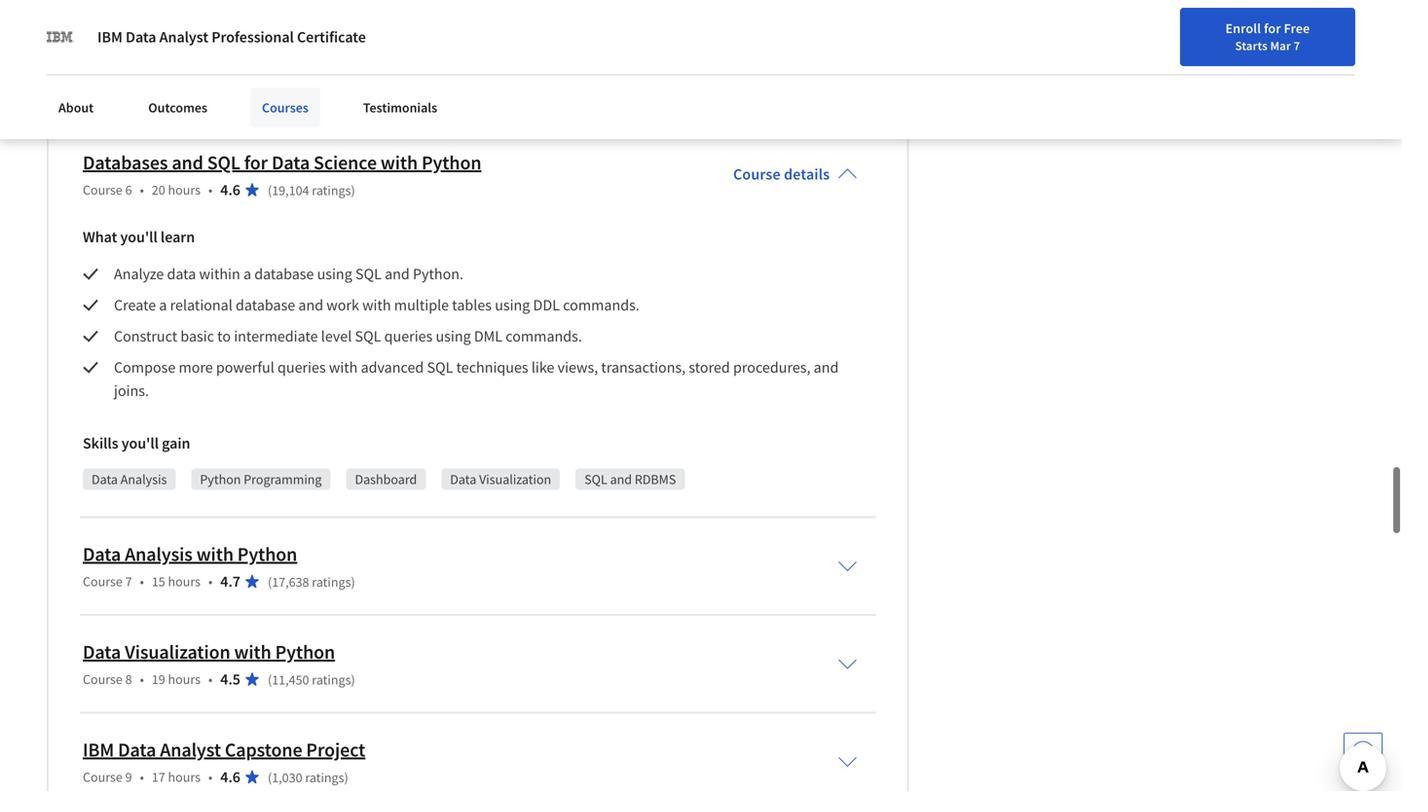 Task type: locate. For each thing, give the bounding box(es) containing it.
data up outcomes
[[126, 27, 156, 47]]

course left 15
[[83, 573, 123, 591]]

basic
[[180, 327, 214, 346]]

hours for visualization
[[168, 671, 201, 688]]

commands. up like
[[506, 327, 582, 346]]

1 gain from the top
[[162, 42, 190, 61]]

) right 17,638
[[351, 574, 355, 591]]

skills you'll gain for data
[[83, 434, 190, 453]]

data down joins.
[[92, 471, 118, 488]]

2 vertical spatial you'll
[[121, 434, 159, 453]]

enroll for free starts mar 7
[[1226, 19, 1310, 54]]

with
[[381, 150, 418, 175], [362, 296, 391, 315], [329, 358, 358, 377], [196, 542, 234, 567], [234, 640, 271, 665]]

2 4.6 from the top
[[220, 768, 240, 787]]

menu item
[[1053, 19, 1178, 83]]

data visualization
[[450, 471, 551, 488]]

commands.
[[563, 296, 640, 315], [506, 327, 582, 346]]

data
[[167, 264, 196, 284]]

) down project
[[344, 769, 348, 787]]

2 skills from the top
[[83, 434, 118, 453]]

gain up outcomes
[[162, 42, 190, 61]]

data analysis with python
[[83, 542, 297, 567]]

4 ( from the top
[[268, 769, 272, 787]]

4.6 for sql
[[220, 180, 240, 200]]

ibm up course 9 • 17 hours • at the bottom of the page
[[83, 738, 114, 762]]

course details
[[733, 165, 830, 184]]

ibm image
[[47, 23, 74, 51]]

1 horizontal spatial visualization
[[479, 471, 551, 488]]

( 11,450 ratings )
[[268, 671, 355, 689]]

7 right mar
[[1294, 38, 1300, 54]]

and right procedures,
[[814, 358, 839, 377]]

construct basic to intermediate level sql queries using dml commands.
[[114, 327, 585, 346]]

for up ( 19,104 ratings )
[[244, 150, 268, 175]]

None search field
[[278, 12, 599, 51]]

sql left rdbms
[[584, 471, 607, 488]]

( 1,030 ratings )
[[268, 769, 348, 787]]

course left "6"
[[83, 181, 123, 199]]

like
[[532, 358, 554, 377]]

python left programming
[[200, 471, 241, 488]]

( 19,104 ratings )
[[268, 182, 355, 199]]

( right 4.7
[[268, 574, 272, 591]]

•
[[140, 181, 144, 199], [208, 181, 213, 199], [140, 573, 144, 591], [208, 573, 213, 591], [140, 671, 144, 688], [208, 671, 213, 688], [140, 769, 144, 786], [208, 769, 213, 786]]

) down science
[[351, 182, 355, 199]]

ratings down project
[[305, 769, 344, 787]]

gain for dashboards and charts
[[162, 42, 190, 61]]

1 vertical spatial ibm
[[83, 738, 114, 762]]

1 vertical spatial skills
[[83, 434, 118, 453]]

using left dml
[[436, 327, 471, 346]]

courses
[[262, 99, 309, 116]]

ratings down science
[[312, 182, 351, 199]]

course left 8
[[83, 671, 123, 688]]

• down the ibm data analyst capstone project link
[[208, 769, 213, 786]]

python
[[422, 150, 481, 175], [200, 471, 241, 488], [237, 542, 297, 567], [275, 640, 335, 665]]

skills for data
[[83, 434, 118, 453]]

analyze data within a database using sql and python.
[[114, 264, 464, 284]]

4.6 down the databases and sql for data science with python
[[220, 180, 240, 200]]

1 vertical spatial 4.6
[[220, 768, 240, 787]]

4.7
[[220, 572, 240, 592]]

you'll up outcomes
[[121, 42, 159, 61]]

analyst up 17
[[160, 738, 221, 762]]

course 7 • 15 hours •
[[83, 573, 213, 591]]

with right science
[[381, 150, 418, 175]]

4 hours from the top
[[168, 769, 201, 786]]

databases and sql for data science with python
[[83, 150, 481, 175]]

ratings right 11,450
[[312, 671, 351, 689]]

course
[[733, 165, 781, 184], [83, 181, 123, 199], [83, 573, 123, 591], [83, 671, 123, 688], [83, 769, 123, 786]]

dml
[[474, 327, 503, 346]]

0 horizontal spatial 7
[[125, 573, 132, 591]]

0 horizontal spatial a
[[159, 296, 167, 315]]

0 vertical spatial skills you'll gain
[[83, 42, 190, 61]]

and inside compose more powerful queries with advanced sql techniques like views, transactions, stored procedures, and joins.
[[814, 358, 839, 377]]

sql
[[207, 150, 240, 175], [355, 264, 382, 284], [355, 327, 381, 346], [427, 358, 453, 377], [584, 471, 607, 488]]

1 vertical spatial queries
[[278, 358, 326, 377]]

0 vertical spatial gain
[[162, 42, 190, 61]]

ratings right 17,638
[[312, 574, 351, 591]]

1 vertical spatial visualization
[[125, 640, 230, 665]]

data visualization with python link
[[83, 640, 335, 665]]

1 horizontal spatial for
[[1264, 19, 1281, 37]]

( down databases and sql for data science with python link
[[268, 182, 272, 199]]

0 vertical spatial 7
[[1294, 38, 1300, 54]]

sql up create a relational database and work with multiple tables using ddl commands. at the top of page
[[355, 264, 382, 284]]

data visualization with python
[[83, 640, 335, 665]]

queries down multiple
[[384, 327, 433, 346]]

using up the work
[[317, 264, 352, 284]]

skills
[[83, 42, 118, 61], [83, 434, 118, 453]]

course left details
[[733, 165, 781, 184]]

0 vertical spatial you'll
[[121, 42, 159, 61]]

1 vertical spatial gain
[[162, 434, 190, 453]]

0 vertical spatial 4.6
[[220, 180, 240, 200]]

dashboard
[[355, 471, 417, 488]]

analysis up data analysis with python
[[121, 471, 167, 488]]

data
[[126, 27, 156, 47], [272, 150, 310, 175], [92, 471, 118, 488], [450, 471, 476, 488], [83, 542, 121, 567], [83, 640, 121, 665], [118, 738, 156, 762]]

0 vertical spatial ibm
[[97, 27, 123, 47]]

course inside dropdown button
[[733, 165, 781, 184]]

7 inside the enroll for free starts mar 7
[[1294, 38, 1300, 54]]

analyst left professional
[[159, 27, 208, 47]]

0 vertical spatial skills
[[83, 42, 118, 61]]

( down capstone
[[268, 769, 272, 787]]

skills you'll gain
[[83, 42, 190, 61], [83, 434, 190, 453]]

1 vertical spatial for
[[244, 150, 268, 175]]

2 vertical spatial using
[[436, 327, 471, 346]]

1 vertical spatial analysis
[[125, 542, 193, 567]]

11,450
[[272, 671, 309, 689]]

hours right the 20
[[168, 181, 201, 199]]

you'll up the data analysis on the bottom left of the page
[[121, 434, 159, 453]]

2 hours from the top
[[168, 573, 201, 591]]

and up create a relational database and work with multiple tables using ddl commands. at the top of page
[[385, 264, 410, 284]]

with right the work
[[362, 296, 391, 315]]

databases and sql for data science with python link
[[83, 150, 481, 175]]

1 skills from the top
[[83, 42, 118, 61]]

0 horizontal spatial queries
[[278, 358, 326, 377]]

1 4.6 from the top
[[220, 180, 240, 200]]

skills you'll gain for dashboards
[[83, 42, 190, 61]]

1 vertical spatial skills you'll gain
[[83, 434, 190, 453]]

analyze
[[114, 264, 164, 284]]

hours right 19
[[168, 671, 201, 688]]

1 skills you'll gain from the top
[[83, 42, 190, 61]]

1 vertical spatial analyst
[[160, 738, 221, 762]]

sql right advanced
[[427, 358, 453, 377]]

sql inside compose more powerful queries with advanced sql techniques like views, transactions, stored procedures, and joins.
[[427, 358, 453, 377]]

for
[[1264, 19, 1281, 37], [244, 150, 268, 175]]

create a relational database and work with multiple tables using ddl commands.
[[114, 296, 643, 315]]

python programming
[[200, 471, 322, 488]]

1 horizontal spatial 7
[[1294, 38, 1300, 54]]

analysis for data analysis
[[121, 471, 167, 488]]

ratings for data visualization with python
[[312, 671, 351, 689]]

queries
[[384, 327, 433, 346], [278, 358, 326, 377]]

professional
[[212, 27, 294, 47]]

to
[[217, 327, 231, 346]]

skills right the ibm icon
[[83, 42, 118, 61]]

views,
[[558, 358, 598, 377]]

17
[[152, 769, 165, 786]]

using
[[317, 264, 352, 284], [495, 296, 530, 315], [436, 327, 471, 346]]

4.6 down ibm data analyst capstone project
[[220, 768, 240, 787]]

queries down intermediate
[[278, 358, 326, 377]]

and
[[317, 79, 339, 96], [172, 150, 203, 175], [385, 264, 410, 284], [298, 296, 323, 315], [814, 358, 839, 377], [610, 471, 632, 488]]

ibm right the ibm icon
[[97, 27, 123, 47]]

for up mar
[[1264, 19, 1281, 37]]

a right within
[[243, 264, 251, 284]]

( for visualization
[[268, 671, 272, 689]]

0 vertical spatial visualization
[[479, 471, 551, 488]]

ratings for data analysis with python
[[312, 574, 351, 591]]

with up 4.7
[[196, 542, 234, 567]]

with down construct basic to intermediate level sql queries using dml commands.
[[329, 358, 358, 377]]

gain up the data analysis on the bottom left of the page
[[162, 434, 190, 453]]

7 left 15
[[125, 573, 132, 591]]

1,030
[[272, 769, 302, 787]]

course for data analysis with python
[[83, 573, 123, 591]]

1 vertical spatial 7
[[125, 573, 132, 591]]

3 hours from the top
[[168, 671, 201, 688]]

( 17,638 ratings )
[[268, 574, 355, 591]]

about link
[[47, 88, 105, 128]]

hours right 15
[[168, 573, 201, 591]]

2 skills you'll gain from the top
[[83, 434, 190, 453]]

1 horizontal spatial queries
[[384, 327, 433, 346]]

2 gain from the top
[[162, 434, 190, 453]]

you'll for dashboards
[[121, 42, 159, 61]]

1 ( from the top
[[268, 182, 272, 199]]

19,104
[[272, 182, 309, 199]]

commands. right ddl
[[563, 296, 640, 315]]

analyst for capstone
[[160, 738, 221, 762]]

a
[[243, 264, 251, 284], [159, 296, 167, 315]]

python up 17,638
[[237, 542, 297, 567]]

sql right level at the left of the page
[[355, 327, 381, 346]]

0 vertical spatial analyst
[[159, 27, 208, 47]]

analysis up 15
[[125, 542, 193, 567]]

ibm for ibm data analyst professional certificate
[[97, 27, 123, 47]]

0 horizontal spatial visualization
[[125, 640, 230, 665]]

2 ( from the top
[[268, 574, 272, 591]]

course left 9
[[83, 769, 123, 786]]

data up 9
[[118, 738, 156, 762]]

a right create
[[159, 296, 167, 315]]

level
[[321, 327, 352, 346]]

ratings for databases and sql for data science with python
[[312, 182, 351, 199]]

hours for and
[[168, 181, 201, 199]]

1 vertical spatial using
[[495, 296, 530, 315]]

skills you'll gain up the data analysis on the bottom left of the page
[[83, 434, 190, 453]]

)
[[351, 182, 355, 199], [351, 574, 355, 591], [351, 671, 355, 689], [344, 769, 348, 787]]

hours right 17
[[168, 769, 201, 786]]

(
[[268, 182, 272, 199], [268, 574, 272, 591], [268, 671, 272, 689], [268, 769, 272, 787]]

work
[[327, 296, 359, 315]]

analysis for data analysis with python
[[125, 542, 193, 567]]

0 vertical spatial using
[[317, 264, 352, 284]]

hours
[[168, 181, 201, 199], [168, 573, 201, 591], [168, 671, 201, 688], [168, 769, 201, 786]]

• right 8
[[140, 671, 144, 688]]

you'll up analyze
[[120, 227, 158, 247]]

analysis
[[121, 471, 167, 488], [125, 542, 193, 567]]

( right 4.5
[[268, 671, 272, 689]]

intermediate
[[234, 327, 318, 346]]

1 vertical spatial a
[[159, 296, 167, 315]]

0 vertical spatial a
[[243, 264, 251, 284]]

ibm for ibm data analyst capstone project
[[83, 738, 114, 762]]

using left ddl
[[495, 296, 530, 315]]

and left the work
[[298, 296, 323, 315]]

you'll
[[121, 42, 159, 61], [120, 227, 158, 247], [121, 434, 159, 453]]

dashboards
[[246, 79, 314, 96]]

enroll
[[1226, 19, 1261, 37]]

visualization for data visualization with python
[[125, 640, 230, 665]]

skills up the data analysis on the bottom left of the page
[[83, 434, 118, 453]]

1 hours from the top
[[168, 181, 201, 199]]

0 vertical spatial for
[[1264, 19, 1281, 37]]

course for databases and sql for data science with python
[[83, 181, 123, 199]]

ibm
[[97, 27, 123, 47], [83, 738, 114, 762]]

visualization
[[479, 471, 551, 488], [125, 640, 230, 665]]

) right 11,450
[[351, 671, 355, 689]]

0 horizontal spatial for
[[244, 150, 268, 175]]

0 vertical spatial analysis
[[121, 471, 167, 488]]

4.6 for analyst
[[220, 768, 240, 787]]

course 9 • 17 hours •
[[83, 769, 213, 786]]

data right dashboard
[[450, 471, 476, 488]]

3 ( from the top
[[268, 671, 272, 689]]

ratings
[[312, 182, 351, 199], [312, 574, 351, 591], [312, 671, 351, 689], [305, 769, 344, 787]]

1 horizontal spatial a
[[243, 264, 251, 284]]

ibm data analyst capstone project
[[83, 738, 365, 762]]

skills you'll gain up outcomes
[[83, 42, 190, 61]]

relational
[[170, 296, 233, 315]]

4.6
[[220, 180, 240, 200], [220, 768, 240, 787]]



Task type: describe. For each thing, give the bounding box(es) containing it.
queries inside compose more powerful queries with advanced sql techniques like views, transactions, stored procedures, and joins.
[[278, 358, 326, 377]]

) for ibm data analyst capstone project
[[344, 769, 348, 787]]

course for ibm data analyst capstone project
[[83, 769, 123, 786]]

ibm data analyst capstone project link
[[83, 738, 365, 762]]

compose more powerful queries with advanced sql techniques like views, transactions, stored procedures, and joins.
[[114, 358, 842, 401]]

python down testimonials link
[[422, 150, 481, 175]]

courses link
[[250, 88, 320, 128]]

project
[[306, 738, 365, 762]]

data analysis with python link
[[83, 542, 297, 567]]

) for data visualization with python
[[351, 671, 355, 689]]

testimonials link
[[351, 88, 449, 128]]

you'll for data
[[121, 434, 159, 453]]

• right 9
[[140, 769, 144, 786]]

( for data
[[268, 769, 272, 787]]

more
[[179, 358, 213, 377]]

2 horizontal spatial using
[[495, 296, 530, 315]]

data up "course 8 • 19 hours •"
[[83, 640, 121, 665]]

19
[[152, 671, 165, 688]]

with up 4.5
[[234, 640, 271, 665]]

and up course 6 • 20 hours •
[[172, 150, 203, 175]]

about
[[58, 99, 94, 116]]

( for analysis
[[268, 574, 272, 591]]

within
[[199, 264, 240, 284]]

4.5
[[220, 670, 240, 689]]

9
[[125, 769, 132, 786]]

course 6 • 20 hours •
[[83, 181, 213, 199]]

6
[[125, 181, 132, 199]]

outcomes
[[148, 99, 207, 116]]

joins.
[[114, 381, 149, 401]]

0 vertical spatial database
[[254, 264, 314, 284]]

sql down outcomes link
[[207, 150, 240, 175]]

8
[[125, 671, 132, 688]]

17,638
[[272, 574, 309, 591]]

course 8 • 19 hours •
[[83, 671, 213, 688]]

stored
[[689, 358, 730, 377]]

with inside compose more powerful queries with advanced sql techniques like views, transactions, stored procedures, and joins.
[[329, 358, 358, 377]]

visualization for data visualization
[[479, 471, 551, 488]]

hours for analysis
[[168, 573, 201, 591]]

powerful
[[216, 358, 274, 377]]

details
[[784, 165, 830, 184]]

coursera image
[[23, 16, 147, 47]]

0 vertical spatial queries
[[384, 327, 433, 346]]

course for data visualization with python
[[83, 671, 123, 688]]

procedures,
[[733, 358, 811, 377]]

0 horizontal spatial using
[[317, 264, 352, 284]]

python.
[[413, 264, 464, 284]]

ddl
[[533, 296, 560, 315]]

) for databases and sql for data science with python
[[351, 182, 355, 199]]

help center image
[[1352, 741, 1375, 764]]

free
[[1284, 19, 1310, 37]]

• left 4.7
[[208, 573, 213, 591]]

• left 4.5
[[208, 671, 213, 688]]

sql and rdbms
[[584, 471, 676, 488]]

tables
[[452, 296, 492, 315]]

create
[[114, 296, 156, 315]]

data up 19,104
[[272, 150, 310, 175]]

and left rdbms
[[610, 471, 632, 488]]

testimonials
[[363, 99, 437, 116]]

python up '( 11,450 ratings )'
[[275, 640, 335, 665]]

advanced
[[361, 358, 424, 377]]

construct
[[114, 327, 177, 346]]

outcomes link
[[137, 88, 219, 128]]

for inside the enroll for free starts mar 7
[[1264, 19, 1281, 37]]

data up course 7 • 15 hours •
[[83, 542, 121, 567]]

certificate
[[297, 27, 366, 47]]

• left 15
[[140, 573, 144, 591]]

databases
[[83, 150, 168, 175]]

analyst for professional
[[159, 27, 208, 47]]

1 horizontal spatial using
[[436, 327, 471, 346]]

learn
[[161, 227, 195, 247]]

science
[[314, 150, 377, 175]]

rdbms
[[635, 471, 676, 488]]

1 vertical spatial database
[[236, 296, 295, 315]]

20
[[152, 181, 165, 199]]

) for data analysis with python
[[351, 574, 355, 591]]

ibm data analyst professional certificate
[[97, 27, 366, 47]]

charts
[[342, 79, 379, 96]]

( for and
[[268, 182, 272, 199]]

programming
[[244, 471, 322, 488]]

• right the 20
[[208, 181, 213, 199]]

capstone
[[225, 738, 302, 762]]

what
[[83, 227, 117, 247]]

0 vertical spatial commands.
[[563, 296, 640, 315]]

techniques
[[456, 358, 528, 377]]

mar
[[1270, 38, 1291, 54]]

compose
[[114, 358, 176, 377]]

transactions,
[[601, 358, 686, 377]]

1 vertical spatial commands.
[[506, 327, 582, 346]]

gain for data analysis
[[162, 434, 190, 453]]

1 vertical spatial you'll
[[120, 227, 158, 247]]

multiple
[[394, 296, 449, 315]]

15
[[152, 573, 165, 591]]

ratings for ibm data analyst capstone project
[[305, 769, 344, 787]]

course details button
[[718, 137, 873, 212]]

starts
[[1235, 38, 1268, 54]]

dashboards and charts
[[246, 79, 379, 96]]

skills for dashboards
[[83, 42, 118, 61]]

and left the charts on the left top of page
[[317, 79, 339, 96]]

what you'll learn
[[83, 227, 195, 247]]

hours for data
[[168, 769, 201, 786]]

data analysis
[[92, 471, 167, 488]]

• right "6"
[[140, 181, 144, 199]]



Task type: vqa. For each thing, say whether or not it's contained in the screenshot.
The Learning to the bottom
no



